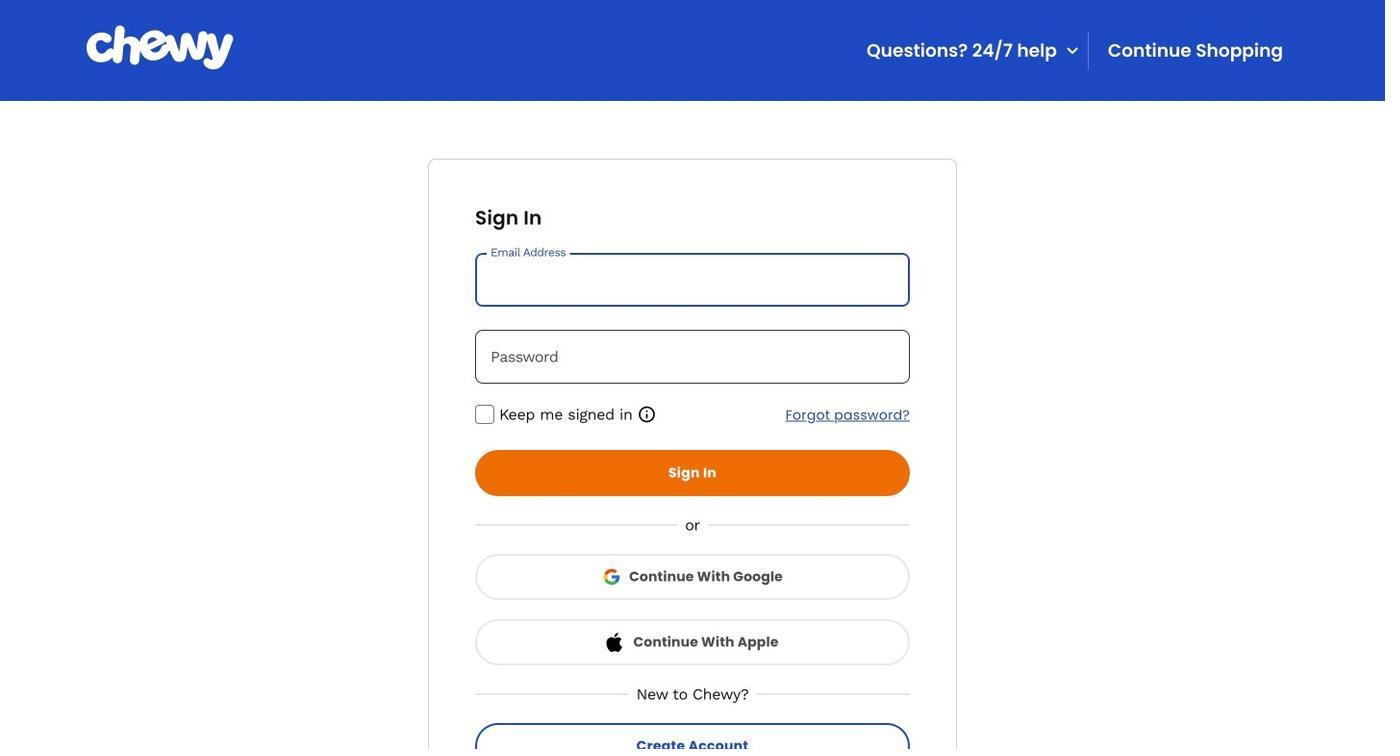 Task type: vqa. For each thing, say whether or not it's contained in the screenshot.
password field
yes



Task type: locate. For each thing, give the bounding box(es) containing it.
chewy logo image
[[87, 25, 233, 70]]

None email field
[[475, 253, 910, 307]]

more info image
[[637, 405, 657, 424]]

None password field
[[475, 330, 910, 384]]



